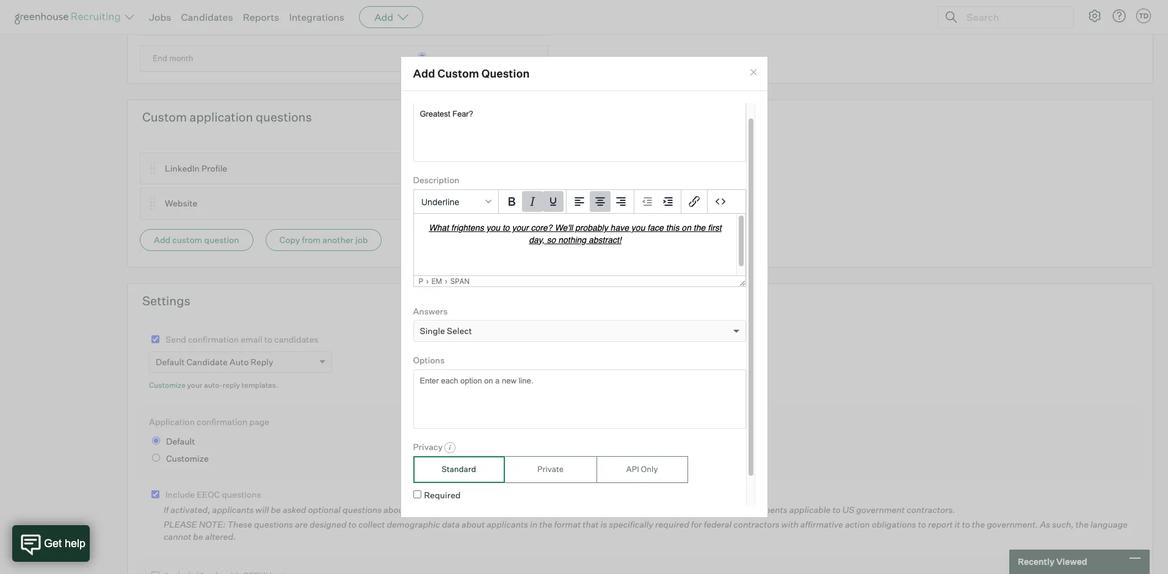 Task type: vqa. For each thing, say whether or not it's contained in the screenshot.
edit
no



Task type: locate. For each thing, give the bounding box(es) containing it.
navigation inside add custom question dialog
[[419, 277, 735, 286]]

None checkbox
[[152, 572, 159, 574]]

0 horizontal spatial with
[[621, 504, 638, 515]]

0 horizontal spatial be
[[193, 531, 203, 542]]

1 vertical spatial default
[[166, 436, 195, 447]]

add custom question dialog
[[400, 56, 768, 518]]

application
[[149, 416, 195, 427]]

2 the from the left
[[973, 519, 986, 530]]

end left month
[[153, 53, 167, 63]]

1 vertical spatial with
[[782, 519, 799, 530]]

job
[[356, 234, 368, 245]]

1 end from the top
[[153, 18, 167, 27]]

1 horizontal spatial custom
[[438, 67, 479, 80]]

api
[[627, 464, 639, 474]]

are
[[295, 519, 308, 530]]

1 vertical spatial confirmation
[[197, 416, 248, 427]]

0 vertical spatial end
[[153, 18, 167, 27]]

0 horizontal spatial custom
[[142, 109, 187, 124]]

recently viewed
[[1018, 557, 1088, 567]]

0 horizontal spatial add
[[154, 234, 171, 245]]

be down 'note:' at bottom left
[[193, 531, 203, 542]]

0 vertical spatial customize
[[149, 381, 186, 390]]

candidates link
[[181, 11, 233, 23]]

the right it
[[973, 519, 986, 530]]

1 vertical spatial customize
[[166, 453, 209, 464]]

1 horizontal spatial eeoc
[[670, 504, 693, 515]]

add inside button
[[154, 234, 171, 245]]

your
[[187, 381, 202, 390]]

as
[[1041, 519, 1051, 530]]

2 horizontal spatial the
[[1076, 519, 1089, 530]]

gender,
[[409, 504, 440, 515]]

the right the such,
[[1076, 519, 1089, 530]]

0 vertical spatial with
[[621, 504, 638, 515]]

eeoc
[[197, 489, 220, 500], [670, 504, 693, 515]]

› right p
[[426, 277, 429, 286]]

standard option
[[413, 457, 505, 483]]

underline
[[421, 196, 459, 207]]

add inside dialog
[[413, 67, 435, 80]]

activated,
[[171, 504, 210, 515]]

None radio
[[418, 53, 426, 61], [152, 454, 160, 462], [418, 53, 426, 61], [152, 454, 160, 462]]

confirmation up default candidate auto reply option
[[188, 334, 239, 344]]

0 vertical spatial applicants
[[212, 504, 254, 515]]

the right in
[[540, 519, 553, 530]]

0 horizontal spatial ›
[[426, 277, 429, 286]]

end left year
[[153, 18, 167, 27]]

custom left question in the left top of the page
[[438, 67, 479, 80]]

customize
[[149, 381, 186, 390], [166, 453, 209, 464]]

navigation
[[419, 277, 735, 286]]

us
[[843, 504, 855, 515]]

api only option
[[597, 457, 688, 483]]

1 vertical spatial add
[[413, 67, 435, 80]]

add
[[375, 11, 394, 23], [413, 67, 435, 80], [154, 234, 171, 245]]

customize left your
[[149, 381, 186, 390]]

Required checkbox
[[413, 490, 421, 498]]

1 horizontal spatial about
[[462, 519, 485, 530]]

0 vertical spatial confirmation
[[188, 334, 239, 344]]

applicants down and
[[487, 519, 528, 530]]

be right will
[[271, 504, 281, 515]]

year
[[169, 18, 185, 27]]

private option
[[505, 457, 597, 483]]

api only
[[627, 464, 658, 474]]

2 vertical spatial add
[[154, 234, 171, 245]]

1 horizontal spatial ›
[[445, 277, 448, 286]]

add button
[[359, 6, 424, 28]]

None checkbox
[[152, 335, 159, 343], [152, 491, 159, 499], [152, 335, 159, 343], [152, 491, 159, 499]]

website
[[165, 198, 198, 209]]

0 horizontal spatial the
[[540, 519, 553, 530]]

the
[[540, 519, 553, 530], [973, 519, 986, 530], [1076, 519, 1089, 530]]

eeoc up required at the bottom right of the page
[[670, 504, 693, 515]]

td
[[1139, 12, 1149, 20]]

with up specifically
[[621, 504, 638, 515]]

confirmation left "page"
[[197, 416, 248, 427]]

such,
[[1053, 519, 1074, 530]]

end year
[[153, 18, 185, 27]]

customize up include
[[166, 453, 209, 464]]

1 vertical spatial end
[[153, 53, 167, 63]]

2 toolbar from the left
[[567, 190, 634, 214]]

jobs
[[149, 11, 171, 23]]

certain
[[640, 504, 668, 515]]

1 horizontal spatial the
[[973, 519, 986, 530]]

be
[[271, 504, 281, 515], [193, 531, 203, 542]]

questions
[[256, 109, 312, 124], [222, 489, 261, 500], [343, 504, 382, 515], [254, 519, 293, 530]]

default
[[156, 357, 185, 367], [166, 436, 195, 447]]

1 vertical spatial applicants
[[487, 519, 528, 530]]

about
[[384, 504, 407, 515], [462, 519, 485, 530]]

navigation containing p
[[419, 277, 735, 286]]

to right email
[[264, 334, 273, 344]]

p
[[419, 277, 423, 286]]

customize link
[[149, 381, 186, 390]]

reports
[[243, 11, 279, 23]]

send
[[166, 334, 186, 344]]

configure image
[[1088, 9, 1103, 23]]

only
[[641, 464, 658, 474]]

confirmation
[[188, 334, 239, 344], [197, 416, 248, 427]]

question
[[204, 234, 239, 245]]

linkedin
[[165, 163, 200, 173]]

custom up linkedin
[[142, 109, 187, 124]]

0 vertical spatial custom
[[438, 67, 479, 80]]

confirmation for send
[[188, 334, 239, 344]]

to down contractors.
[[919, 519, 927, 530]]

viewed
[[1057, 557, 1088, 567]]

add custom question
[[154, 234, 239, 245]]

applicants
[[212, 504, 254, 515], [487, 519, 528, 530]]

None radio
[[418, 17, 426, 25], [152, 437, 160, 445], [418, 17, 426, 25], [152, 437, 160, 445]]

about up demographic in the left bottom of the page
[[384, 504, 407, 515]]

resize image
[[740, 280, 746, 286]]

2 end from the top
[[153, 53, 167, 63]]

eeoc up activated,
[[197, 489, 220, 500]]

answers
[[413, 306, 448, 316]]

applicants up these
[[212, 504, 254, 515]]

default for default
[[166, 436, 195, 447]]

em button
[[432, 277, 442, 286]]

3 the from the left
[[1076, 519, 1089, 530]]

requirements
[[734, 504, 788, 515]]

1 horizontal spatial be
[[271, 504, 281, 515]]

with down applicable
[[782, 519, 799, 530]]

it
[[955, 519, 961, 530]]

to left us
[[833, 504, 841, 515]]

span
[[451, 277, 470, 286]]

0 vertical spatial default
[[156, 357, 185, 367]]

end for end month
[[153, 53, 167, 63]]

reporting
[[695, 504, 732, 515]]

default up customize link
[[156, 357, 185, 367]]

will
[[256, 504, 269, 515]]

required
[[656, 519, 690, 530]]

› right "em" button
[[445, 277, 448, 286]]

that
[[583, 519, 599, 530]]

to right it
[[963, 519, 971, 530]]

candidate
[[187, 357, 228, 367]]

for
[[691, 519, 702, 530]]

1 the from the left
[[540, 519, 553, 530]]

0 vertical spatial eeoc
[[197, 489, 220, 500]]

1 vertical spatial eeoc
[[670, 504, 693, 515]]

integrations
[[289, 11, 345, 23]]

customize for customize your auto-reply templates.
[[149, 381, 186, 390]]

2 horizontal spatial add
[[413, 67, 435, 80]]

comply
[[590, 504, 619, 515]]

to up that
[[580, 504, 588, 515]]

add for add
[[375, 11, 394, 23]]

page
[[249, 416, 269, 427]]

end for end year
[[153, 18, 167, 27]]

designed
[[310, 519, 347, 530]]

if
[[164, 504, 169, 515]]

custom
[[438, 67, 479, 80], [142, 109, 187, 124]]

add for add custom question
[[154, 234, 171, 245]]

1 vertical spatial custom
[[142, 109, 187, 124]]

0 vertical spatial add
[[375, 11, 394, 23]]

default down application
[[166, 436, 195, 447]]

close image
[[749, 68, 759, 77]]

1 toolbar from the left
[[499, 190, 567, 214]]

p button
[[419, 277, 423, 286]]

these
[[227, 519, 252, 530]]

end
[[153, 18, 167, 27], [153, 53, 167, 63]]

customize your auto-reply templates.
[[149, 381, 278, 390]]

0 vertical spatial about
[[384, 504, 407, 515]]

toolbar
[[499, 190, 567, 214], [567, 190, 634, 214], [634, 190, 682, 214]]

candidates
[[274, 334, 319, 344]]

with
[[621, 504, 638, 515], [782, 519, 799, 530]]

about down veteran,
[[462, 519, 485, 530]]

›
[[426, 277, 429, 286], [445, 277, 448, 286]]

Search text field
[[964, 8, 1063, 26]]

application confirmation page
[[149, 416, 269, 427]]

add inside popup button
[[375, 11, 394, 23]]

3 toolbar from the left
[[634, 190, 682, 214]]

1 horizontal spatial add
[[375, 11, 394, 23]]

default candidate auto reply option
[[156, 357, 273, 367]]

reports link
[[243, 11, 279, 23]]

altered.
[[205, 531, 236, 542]]

greenhouse recruiting image
[[15, 10, 125, 24]]



Task type: describe. For each thing, give the bounding box(es) containing it.
options
[[413, 355, 445, 366]]

single select option
[[420, 326, 472, 336]]

linkedin profile
[[165, 163, 227, 173]]

note:
[[199, 519, 226, 530]]

in
[[530, 519, 538, 530]]

please
[[164, 519, 197, 530]]

1 horizontal spatial applicants
[[487, 519, 528, 530]]

0 horizontal spatial about
[[384, 504, 407, 515]]

demographic
[[387, 519, 440, 530]]

p › em › span
[[419, 277, 470, 286]]

include eeoc questions if activated, applicants will be asked optional questions about gender, race, veteran, and disability status to comply with certain eeoc reporting requirements applicable to us government contractors. please note: these questions are designed to collect demographic data about applicants in the format that is specifically required for federal contractors with affirmative action obligations to report it to the government. as such, the language cannot be altered.
[[164, 489, 1128, 542]]

1 vertical spatial be
[[193, 531, 203, 542]]

custom inside dialog
[[438, 67, 479, 80]]

settings
[[142, 293, 190, 308]]

add for add custom question
[[413, 67, 435, 80]]

applicable
[[790, 504, 831, 515]]

specifically
[[609, 519, 654, 530]]

format
[[554, 519, 581, 530]]

government
[[857, 504, 905, 515]]

single select
[[420, 326, 472, 336]]

1 vertical spatial about
[[462, 519, 485, 530]]

data
[[442, 519, 460, 530]]

government.
[[987, 519, 1039, 530]]

templates.
[[242, 381, 278, 390]]

copy from another job button
[[265, 229, 382, 251]]

asked
[[283, 504, 306, 515]]

required
[[424, 490, 461, 500]]

optional
[[308, 504, 341, 515]]

reply
[[251, 357, 273, 367]]

privacy
[[413, 442, 443, 452]]

default for default candidate auto reply
[[156, 357, 185, 367]]

description
[[413, 175, 460, 185]]

from
[[302, 234, 321, 245]]

to left collect
[[349, 519, 357, 530]]

jobs link
[[149, 11, 171, 23]]

send confirmation email to candidates
[[166, 334, 319, 344]]

affirmative
[[801, 519, 844, 530]]

month
[[169, 53, 193, 63]]

contractors.
[[907, 504, 956, 515]]

custom application questions
[[142, 109, 312, 124]]

disability
[[515, 504, 551, 515]]

confirmation for application
[[197, 416, 248, 427]]

custom
[[172, 234, 202, 245]]

1 › from the left
[[426, 277, 429, 286]]

copy from another job
[[280, 234, 368, 245]]

collect
[[359, 519, 385, 530]]

add custom question
[[413, 67, 530, 80]]

underline group
[[414, 190, 746, 214]]

race,
[[441, 504, 461, 515]]

recently
[[1018, 557, 1055, 567]]

federal
[[704, 519, 732, 530]]

customize for customize
[[166, 453, 209, 464]]

underline button
[[416, 191, 496, 212]]

veteran,
[[463, 504, 496, 515]]

profile
[[202, 163, 227, 173]]

0 horizontal spatial eeoc
[[197, 489, 220, 500]]

td button
[[1135, 6, 1154, 26]]

span button
[[451, 277, 470, 286]]

status
[[553, 504, 578, 515]]

another
[[323, 234, 354, 245]]

is
[[601, 519, 607, 530]]

default candidate auto reply
[[156, 357, 273, 367]]

report
[[929, 519, 953, 530]]

copy
[[280, 234, 300, 245]]

cannot
[[164, 531, 191, 542]]

select
[[447, 326, 472, 336]]

obligations
[[872, 519, 917, 530]]

question
[[482, 67, 530, 80]]

single
[[420, 326, 445, 336]]

0 vertical spatial be
[[271, 504, 281, 515]]

contractors
[[734, 519, 780, 530]]

td button
[[1137, 9, 1152, 23]]

2 › from the left
[[445, 277, 448, 286]]

0 horizontal spatial applicants
[[212, 504, 254, 515]]

end month
[[153, 53, 193, 63]]

private
[[538, 464, 564, 474]]

em
[[432, 277, 442, 286]]

reply
[[223, 381, 240, 390]]

include
[[166, 489, 195, 500]]

auto
[[230, 357, 249, 367]]

language
[[1091, 519, 1128, 530]]

1 horizontal spatial with
[[782, 519, 799, 530]]

action
[[846, 519, 870, 530]]

auto-
[[204, 381, 223, 390]]

Enter each option on a new line. text field
[[413, 369, 746, 429]]

and
[[498, 504, 513, 515]]

Greatest Fear? text field
[[413, 103, 746, 162]]



